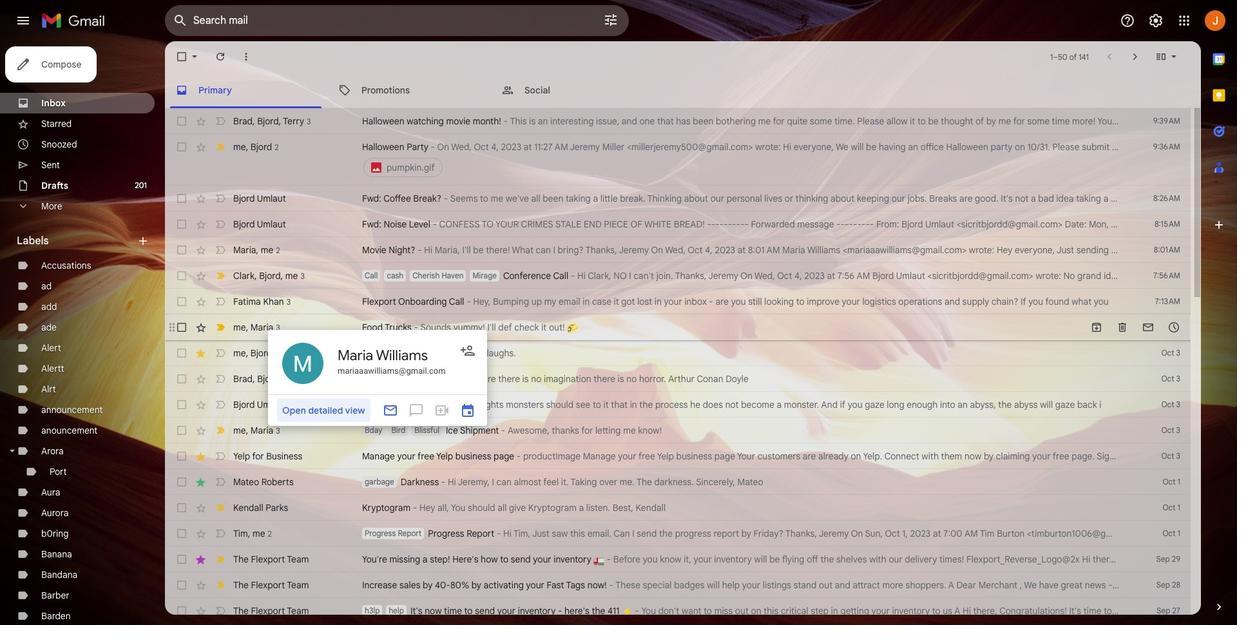 Task type: describe. For each thing, give the bounding box(es) containing it.
by right 80% in the left of the page
[[471, 579, 481, 591]]

break.
[[620, 193, 645, 204]]

a left bad
[[1031, 193, 1036, 204]]

your left 27
[[1140, 605, 1158, 617]]

jeremy down "of"
[[619, 244, 649, 256]]

for left business
[[252, 450, 264, 462]]

2 kryptogram from the left
[[528, 502, 577, 514]]

and left then.
[[1181, 193, 1196, 204]]

stand
[[794, 579, 817, 591]]

me left we've
[[491, 193, 503, 204]]

your left inbox
[[664, 296, 682, 307]]

on down white
[[651, 244, 663, 256]]

check
[[514, 322, 539, 333]]

month!
[[473, 115, 501, 127]]

1 vertical spatial this
[[570, 528, 585, 539]]

more
[[882, 579, 903, 591]]

1 vertical spatial <sicritbjordd@gmail.com>
[[928, 270, 1034, 282]]

0 horizontal spatial that
[[611, 399, 628, 410]]

to right the looking
[[796, 296, 805, 307]]

up
[[1117, 450, 1128, 462]]

0 horizontal spatial terry
[[283, 115, 304, 127]]

2 vertical spatial are
[[803, 450, 816, 462]]

0 vertical spatial now
[[1161, 193, 1178, 204]]

to right "allow"
[[918, 115, 926, 127]]

1 manage from the left
[[362, 450, 395, 462]]

your down the bird
[[397, 450, 415, 462]]

i up kryptogram - hey all, you should all give kryptogram a listen. best, kendall
[[492, 476, 494, 488]]

1 vertical spatial all
[[498, 502, 507, 514]]

0 horizontal spatial time
[[444, 605, 462, 617]]

a left conferenc
[[1193, 270, 1198, 282]]

0 horizontal spatial we
[[836, 141, 849, 153]]

1 horizontal spatial jeremy,
[[1200, 528, 1231, 539]]

refresh image
[[214, 50, 227, 63]]

0 horizontal spatial can
[[497, 476, 512, 488]]

2 horizontal spatial call
[[553, 270, 569, 282]]

the left 411
[[592, 605, 605, 617]]

conference call - hi clark, no i can't join. thanks, jeremy on wed, oct 4, 2023 at 7:56 am bjord umlaut <sicritbjordd@gmail.com> wrote: no grand idea was ever born in a conferenc
[[503, 270, 1237, 282]]

0 vertical spatial of
[[1070, 52, 1077, 62]]

i right then.
[[1222, 193, 1224, 204]]

born
[[1162, 270, 1181, 282]]

1 vertical spatial with
[[869, 554, 887, 565]]

lives
[[764, 193, 782, 204]]

1 row from the top
[[165, 108, 1237, 134]]

i right can
[[632, 528, 635, 539]]

issue,
[[596, 115, 619, 127]]

1 vertical spatial now
[[965, 450, 982, 462]]

1 horizontal spatial should
[[546, 399, 574, 410]]

into
[[940, 399, 955, 410]]

me up fatima khan 3
[[285, 270, 298, 281]]

1 vertical spatial hey
[[419, 502, 435, 514]]

bjord umlaut for fwd: noise level
[[233, 218, 286, 230]]

2 yelp from the left
[[436, 450, 453, 462]]

inventory down fast
[[518, 605, 556, 617]]

a right become
[[777, 399, 782, 410]]

1 vertical spatial help
[[389, 606, 404, 615]]

1 vertical spatial not
[[725, 399, 739, 410]]

your right getting
[[872, 605, 890, 617]]

for left thought
[[385, 399, 397, 410]]

noise
[[384, 218, 407, 230]]

team for increase sales by 40-80% by activating your fast tags now!
[[287, 579, 309, 591]]

2 for 9:36 am
[[275, 142, 279, 152]]

your down "activating" at the left bottom of the page
[[497, 605, 516, 617]]

1 vertical spatial you
[[641, 605, 656, 617]]

barber
[[41, 590, 69, 601]]

in right lost at the right top of page
[[655, 296, 662, 307]]

horror.
[[639, 373, 666, 385]]

row containing maria
[[165, 237, 1203, 263]]

1 horizontal spatial tim
[[980, 528, 995, 539]]

the flexport team for you're missing a step! here's how to send your inventory
[[233, 554, 309, 565]]

1 horizontal spatial report
[[467, 528, 494, 539]]

letting
[[595, 425, 621, 436]]

can't
[[634, 270, 654, 282]]

am right 11:27
[[555, 141, 568, 153]]

main content containing primary
[[165, 41, 1237, 625]]

by right "report"
[[741, 528, 751, 539]]

1 horizontal spatial call
[[449, 296, 464, 307]]

1 for row containing kendall parks
[[1178, 503, 1180, 512]]

before
[[613, 554, 641, 565]]

tim , me 2
[[233, 527, 272, 539]]

0 horizontal spatial tim
[[233, 527, 248, 539]]

hi down quite
[[783, 141, 791, 153]]

shi
[[1227, 554, 1237, 565]]

12 row from the top
[[165, 418, 1191, 443]]

where there is no imagination there is no horror. arthur conan doyle
[[469, 373, 749, 385]]

here's
[[452, 554, 478, 565]]

3 inside fatima khan 3
[[287, 297, 291, 306]]

10 row from the top
[[165, 366, 1191, 392]]

improve
[[807, 296, 840, 307]]

aura link
[[41, 487, 60, 498]]

2 about from the left
[[831, 193, 855, 204]]

wed, down movie
[[451, 141, 472, 153]]

2023 left 8:01
[[715, 244, 735, 256]]

connected
[[1196, 579, 1237, 591]]

0 vertical spatial not
[[1015, 193, 1029, 204]]

business
[[266, 450, 303, 462]]

be left 'thought'
[[928, 115, 939, 127]]

it left got
[[614, 296, 619, 307]]

0 vertical spatial please
[[857, 115, 884, 127]]

3 free from the left
[[1053, 450, 1069, 462]]

a left the listen.
[[579, 502, 584, 514]]

0 vertical spatial with
[[922, 450, 939, 462]]

compose
[[41, 59, 81, 70]]

1 vertical spatial out
[[735, 605, 749, 617]]

sep for before you know it, your inventory will be flying off the shelves with our delivery times! flexport_reverse_logo@2x hi there, don't forget to begin your shi
[[1156, 554, 1170, 564]]

0 horizontal spatial an
[[538, 115, 548, 127]]

garbage darkness - hi jeremy, i can almost feel it. taking over me. the darkness. sincerely, mateo
[[365, 476, 763, 488]]

end
[[584, 218, 602, 230]]

logistics
[[862, 296, 896, 307]]

def
[[498, 322, 512, 333]]

row containing tim
[[165, 521, 1237, 546]]

a left 'step!' in the bottom of the page
[[423, 554, 428, 565]]

fwd: noise level - confess to your crimes stale end piece of white bread! ---------- forwarded message --------- from: bjord umlaut <sicritbjordd@gmail.com> date: mon, aug 7, 2023 at 10:58 am subjec
[[362, 218, 1237, 230]]

a left the 'break'
[[1104, 193, 1109, 204]]

god
[[467, 347, 484, 359]]

maria down fatima khan 3
[[251, 321, 273, 333]]

2 gaze from the left
[[1055, 399, 1075, 410]]

row containing clark
[[165, 263, 1237, 289]]

be left flying
[[769, 554, 780, 565]]

port link
[[50, 466, 67, 477]]

there, for don't
[[1093, 554, 1117, 565]]

2 for oct 1
[[268, 529, 272, 538]]

19 row from the top
[[165, 598, 1237, 624]]

give
[[509, 502, 526, 514]]

1 vertical spatial please
[[1053, 141, 1080, 153]]

1 some from the left
[[810, 115, 832, 127]]

to right the forget
[[1170, 554, 1179, 565]]

inventory down "report"
[[714, 554, 752, 565]]

announcement link
[[41, 404, 103, 416]]

know!
[[638, 425, 662, 436]]

8:15 am
[[1155, 219, 1180, 229]]

1 business from the left
[[455, 450, 491, 462]]

2023 right 7,
[[1138, 218, 1158, 230]]

1 vertical spatial we
[[1024, 579, 1037, 591]]

2 horizontal spatial thanks,
[[785, 528, 817, 539]]

4 row from the top
[[165, 211, 1237, 237]]

0 vertical spatial can
[[536, 244, 551, 256]]

0 vertical spatial help
[[722, 579, 740, 591]]

attract
[[853, 579, 880, 591]]

your inside cell
[[1112, 141, 1130, 153]]

2 vertical spatial on
[[751, 605, 761, 617]]

to left us
[[932, 605, 941, 617]]

does
[[703, 399, 723, 410]]

banana
[[41, 548, 72, 560]]

keeping
[[857, 193, 889, 204]]

am right the 7:00 on the bottom right
[[965, 528, 978, 539]]

search mail image
[[169, 9, 192, 32]]

0 vertical spatial i'll
[[462, 244, 471, 256]]

you're missing a step! here's how to send your inventory
[[362, 554, 594, 565]]

food for food for thought - whoever fights monsters should see to it that in the process he does not become a monster. and if you gaze long enough into an abyss, the abyss will gaze back i
[[362, 399, 383, 410]]

miller
[[602, 141, 625, 153]]

0 vertical spatial thanks,
[[586, 244, 617, 256]]

sep for these special badges will help your listings stand out and attract more shoppers. a dear merchant , we have great news - you've successfully connected
[[1157, 580, 1170, 590]]

every
[[1136, 193, 1159, 204]]

me , bjord 2 for 9:36 am
[[233, 141, 279, 152]]

from:
[[876, 218, 899, 230]]

enough
[[907, 399, 938, 410]]

hi left tim,
[[503, 528, 512, 539]]

your left listings
[[742, 579, 760, 591]]

snoozed link
[[41, 139, 77, 150]]

be left there! at the left top of page
[[473, 244, 484, 256]]

9 row from the top
[[165, 340, 1191, 366]]

fwd: for fwd: noise level - confess to your crimes stale end piece of white bread! ---------- forwarded message --------- from: bjord umlaut <sicritbjordd@gmail.com> date: mon, aug 7, 2023 at 10:58 am subjec
[[362, 218, 381, 230]]

halloween for halloween party - on wed, oct 4, 2023 at 11:27 am jeremy miller <millerjeremy500@gmail.com> wrote: hi everyone, we will be having an office halloween party on 10/31. please submit your costume ideas in this ema
[[362, 141, 404, 153]]

1 taking from the left
[[566, 193, 591, 204]]

alert for alert
[[41, 342, 61, 354]]

brad for 2
[[233, 373, 253, 384]]

out!
[[549, 322, 565, 333]]

1 horizontal spatial all
[[531, 193, 540, 204]]

our left the 'personal'
[[711, 193, 724, 204]]

connect
[[884, 450, 919, 462]]

movies
[[432, 373, 460, 385]]

0 horizontal spatial should
[[468, 502, 495, 514]]

0 vertical spatial that
[[657, 115, 674, 127]]

18 row from the top
[[165, 572, 1237, 598]]

1 horizontal spatial this
[[764, 605, 779, 617]]

flying
[[782, 554, 805, 565]]

advanced search options image
[[598, 7, 624, 33]]

having
[[879, 141, 906, 153]]

grocery list - man plans; god laughs.
[[362, 347, 516, 359]]

2 horizontal spatial it's
[[1069, 605, 1081, 617]]

3 team from the top
[[287, 605, 309, 617]]

0 vertical spatial begin
[[1181, 554, 1204, 565]]

i
[[1099, 399, 1102, 410]]

your right it,
[[694, 554, 712, 565]]

1 me , maria 3 from the top
[[233, 321, 280, 333]]

1 vertical spatial everyone,
[[1015, 244, 1055, 256]]

will down time.
[[851, 141, 864, 153]]

2 vertical spatial an
[[958, 399, 968, 410]]

is for -
[[529, 115, 536, 127]]

oct 3 for manage your free yelp business page - productimage manage your free yelp business page your customers are already on yelp. connect with them now by claiming your free page. sign up
[[1161, 451, 1180, 461]]

0 vertical spatial your
[[1098, 115, 1116, 127]]

for right invitation
[[1191, 244, 1203, 256]]

0 vertical spatial you
[[451, 502, 466, 514]]

0 vertical spatial jeremy,
[[458, 476, 490, 488]]

your up fast
[[533, 554, 551, 565]]

1 yelp from the left
[[233, 450, 250, 462]]

2 taking from the left
[[1076, 193, 1101, 204]]

williams
[[807, 244, 840, 256]]

0 horizontal spatial just
[[532, 528, 550, 539]]

0 horizontal spatial is
[[522, 373, 529, 385]]

2 there from the left
[[594, 373, 615, 385]]

at left 10:58
[[1160, 218, 1169, 230]]

1 horizontal spatial idea
[[1104, 270, 1121, 282]]

maria,
[[435, 244, 460, 256]]

0 horizontal spatial been
[[543, 193, 563, 204]]

1 vertical spatial are
[[716, 296, 729, 307]]

what
[[1072, 296, 1092, 307]]

in right "step"
[[831, 605, 838, 617]]

1 horizontal spatial just
[[1057, 244, 1074, 256]]

hi right us
[[963, 605, 971, 617]]

0 horizontal spatial call
[[365, 271, 378, 280]]

2 horizontal spatial send
[[637, 528, 657, 539]]

me up party
[[999, 115, 1011, 127]]

bad
[[1038, 193, 1054, 204]]

a left little at top
[[593, 193, 598, 204]]

see
[[576, 399, 591, 410]]

wed, up the join.
[[665, 244, 686, 256]]

plan
[[1198, 605, 1215, 617]]

me up yelp for business
[[233, 424, 246, 436]]

thinking
[[647, 193, 682, 204]]

2 some from the left
[[1027, 115, 1050, 127]]

thought
[[941, 115, 973, 127]]

halloween for halloween watching movie month! - this is an interesting issue, and one that has been bothering me for quite some time. please allow it to be thought of by me for some time more! your aspirin, terry on wed, oct 4, 2
[[362, 115, 404, 127]]

know
[[660, 554, 681, 565]]

the up know
[[659, 528, 673, 539]]

hey,
[[473, 296, 491, 307]]

jeremy up the flexport onboarding call - hey, bumping up my email in case it got lost in your inbox - are you still looking to improve your logistics operations and supply chain? if you found what you
[[708, 270, 738, 282]]

it right "allow"
[[910, 115, 915, 127]]

0 horizontal spatial your
[[737, 450, 755, 462]]

promotions
[[361, 84, 410, 96]]

be left having
[[866, 141, 877, 153]]

1 horizontal spatial progress
[[428, 528, 464, 539]]

2 vertical spatial send
[[475, 605, 495, 617]]

inbox link
[[41, 97, 66, 109]]

crimes
[[521, 218, 553, 230]]

supply
[[962, 296, 989, 307]]

⚡ image
[[622, 606, 633, 617]]

tab list right 7:13 am
[[1201, 41, 1237, 579]]

me up brad , bjord 2 on the left bottom
[[233, 347, 246, 359]]

2 horizontal spatial on
[[1015, 141, 1025, 153]]

to right how at the left of the page
[[500, 554, 508, 565]]

17 row from the top
[[165, 546, 1237, 572]]

your left shi
[[1206, 554, 1225, 565]]

4, down month!
[[491, 141, 499, 153]]

progress report progress report - hi tim, just saw this email. can i send the progress report by friday? thanks, jeremy on sun, oct 1, 2023 at 7:00 am tim burton <timburton1006@gmail.com> wrote: hello jeremy, j
[[365, 528, 1237, 539]]

will right abyss
[[1040, 399, 1053, 410]]

dear
[[957, 579, 976, 591]]

on up still at top right
[[741, 270, 753, 282]]

join.
[[656, 270, 673, 282]]

sent
[[41, 159, 60, 171]]

the for sep 27
[[233, 605, 249, 617]]

invitation
[[1152, 244, 1189, 256]]

umlaut for food for thought - whoever fights monsters should see to it that in the process he does not become a monster. and if you gaze long enough into an abyss, the abyss will gaze back i
[[257, 399, 286, 410]]

row containing yelp for business
[[165, 443, 1191, 469]]

your right the claiming
[[1032, 450, 1051, 462]]

inbox
[[41, 97, 66, 109]]

if
[[1021, 296, 1026, 307]]

1 there from the left
[[498, 373, 520, 385]]

anouncement link
[[41, 425, 98, 436]]

step!
[[430, 554, 450, 565]]

jeremy up shelves
[[819, 528, 849, 539]]

activating
[[484, 579, 524, 591]]

the left process
[[639, 399, 653, 410]]

8 row from the top
[[165, 314, 1191, 340]]

mateo roberts
[[233, 476, 294, 488]]

0 horizontal spatial it's
[[410, 605, 422, 617]]

times!
[[939, 554, 964, 565]]

0 vertical spatial out
[[819, 579, 833, 591]]

1 vertical spatial thanks,
[[675, 270, 707, 282]]

7,
[[1129, 218, 1135, 230]]

4, up ema
[[1227, 115, 1234, 127]]

27
[[1172, 606, 1180, 615]]

a left 'friendly'
[[1111, 244, 1116, 256]]

1 50 of 141
[[1050, 52, 1089, 62]]

will down friday? on the bottom of page
[[754, 554, 767, 565]]

saw
[[552, 528, 568, 539]]

brad , bjord 2
[[233, 373, 285, 384]]

food trucks
[[362, 322, 412, 333]]

2 mateo from the left
[[738, 476, 763, 488]]

wrote: down halloween watching movie month! - this is an interesting issue, and one that has been bothering me for quite some time. please allow it to be thought of by me for some time more! your aspirin, terry on wed, oct 4, 2
[[755, 141, 781, 153]]

main menu image
[[15, 13, 31, 28]]

for left letting
[[581, 425, 593, 436]]

time.
[[835, 115, 855, 127]]

halloween watching movie month! - this is an interesting issue, and one that has been bothering me for quite some time. please allow it to be thought of by me for some time more! your aspirin, terry on wed, oct 4, 2
[[362, 115, 1237, 127]]

is for imagination
[[618, 373, 624, 385]]

in left 'case'
[[583, 296, 590, 307]]

🚛 image
[[594, 555, 605, 566]]

0 vertical spatial a
[[948, 579, 954, 591]]

labels navigation
[[0, 41, 165, 625]]

141
[[1079, 52, 1089, 62]]

50
[[1058, 52, 1068, 62]]

1 vertical spatial a
[[954, 605, 960, 617]]

the for sep 29
[[233, 554, 249, 565]]

row containing mateo roberts
[[165, 469, 1191, 495]]

flexport for sep 29
[[251, 554, 285, 565]]

i left bring?
[[553, 244, 555, 256]]

it,
[[684, 554, 691, 565]]

man
[[421, 347, 439, 359]]

it right "see"
[[603, 399, 609, 410]]



Task type: locate. For each thing, give the bounding box(es) containing it.
me left know!
[[623, 425, 636, 436]]

row containing fatima khan
[[165, 289, 1191, 314]]

just
[[1057, 244, 1074, 256], [532, 528, 550, 539]]

bird
[[391, 425, 405, 435]]

2 food from the top
[[362, 399, 383, 410]]

us
[[943, 605, 952, 617]]

1 horizontal spatial kendall
[[636, 502, 666, 514]]

1 horizontal spatial we
[[1024, 579, 1037, 591]]

None checkbox
[[175, 115, 188, 128], [175, 218, 188, 231], [175, 244, 188, 256], [175, 269, 188, 282], [175, 347, 188, 360], [175, 372, 188, 385], [175, 424, 188, 437], [175, 450, 188, 463], [175, 476, 188, 488], [175, 527, 188, 540], [175, 604, 188, 617], [175, 115, 188, 128], [175, 218, 188, 231], [175, 244, 188, 256], [175, 269, 188, 282], [175, 347, 188, 360], [175, 372, 188, 385], [175, 424, 188, 437], [175, 450, 188, 463], [175, 476, 188, 488], [175, 527, 188, 540], [175, 604, 188, 617]]

of
[[631, 218, 642, 230]]

everyone, down bad
[[1015, 244, 1055, 256]]

tim down kendall parks
[[233, 527, 248, 539]]

cherish
[[413, 271, 440, 280]]

0 vertical spatial everyone,
[[794, 141, 834, 153]]

1 oct 1 from the top
[[1163, 477, 1180, 487]]

no up monsters
[[531, 373, 542, 385]]

3 row from the top
[[165, 186, 1224, 211]]

terry
[[283, 115, 304, 127], [1150, 115, 1171, 127]]

submit
[[1082, 141, 1110, 153]]

can left the almost
[[497, 476, 512, 488]]

2 row from the top
[[165, 134, 1237, 186]]

sent link
[[41, 159, 60, 171]]

cell containing halloween party
[[362, 140, 1237, 179]]

1 horizontal spatial an
[[908, 141, 918, 153]]

on left sun,
[[851, 528, 863, 539]]

0 horizontal spatial business
[[455, 450, 491, 462]]

was
[[1124, 270, 1140, 282]]

of right 'thought'
[[976, 115, 984, 127]]

on right party at the left top
[[437, 141, 449, 153]]

0 vertical spatial there,
[[1093, 554, 1117, 565]]

1 vertical spatial just
[[532, 528, 550, 539]]

with
[[922, 450, 939, 462], [869, 554, 887, 565]]

2 oct 1 from the top
[[1163, 503, 1180, 512]]

2 horizontal spatial now
[[1161, 193, 1178, 204]]

please right the 10/31.
[[1053, 141, 1080, 153]]

gmail image
[[41, 8, 111, 34]]

bjord umlaut for food for thought
[[233, 399, 286, 410]]

3 inside clark , bjord , me 3
[[301, 271, 305, 281]]

3 inside brad , bjord , terry 3
[[307, 116, 311, 126]]

am right 10:58
[[1195, 218, 1208, 230]]

None checkbox
[[175, 50, 188, 63], [175, 140, 188, 153], [175, 192, 188, 205], [175, 295, 188, 308], [175, 321, 188, 334], [175, 398, 188, 411], [175, 501, 188, 514], [175, 553, 188, 566], [175, 579, 188, 592], [175, 50, 188, 63], [175, 140, 188, 153], [175, 192, 188, 205], [175, 295, 188, 308], [175, 321, 188, 334], [175, 398, 188, 411], [175, 501, 188, 514], [175, 553, 188, 566], [175, 579, 188, 592]]

me down "fatima"
[[233, 321, 246, 333]]

0 horizontal spatial there,
[[973, 605, 997, 617]]

13 row from the top
[[165, 443, 1191, 469]]

me , maria 3
[[233, 321, 280, 333], [233, 424, 280, 436]]

2 vertical spatial bjord umlaut
[[233, 399, 286, 410]]

is left horror.
[[618, 373, 624, 385]]

fwd: left coffee on the top left of the page
[[362, 193, 381, 204]]

7 row from the top
[[165, 289, 1191, 314]]

brad , bjord , terry 3
[[233, 115, 311, 127]]

to right "see"
[[593, 399, 601, 410]]

a right us
[[954, 605, 960, 617]]

party
[[991, 141, 1013, 153]]

now down the 40-
[[425, 605, 442, 617]]

2 vertical spatial now
[[425, 605, 442, 617]]

1 horizontal spatial page
[[714, 450, 735, 462]]

0 horizontal spatial no
[[531, 373, 542, 385]]

1 vertical spatial i'll
[[487, 322, 496, 333]]

2 for 8:01 am
[[276, 245, 280, 255]]

1 horizontal spatial time
[[1052, 115, 1070, 127]]

1 fwd: from the top
[[362, 193, 381, 204]]

older image
[[1129, 50, 1142, 63]]

alert inside the alert halloween movies
[[365, 374, 382, 383]]

brad for ,
[[233, 115, 253, 127]]

special
[[643, 579, 672, 591]]

primary tab
[[165, 72, 327, 108]]

terry up 9:36 am at the top of the page
[[1150, 115, 1171, 127]]

customers
[[758, 450, 800, 462]]

3 the flexport team from the top
[[233, 605, 309, 617]]

row up arthur
[[165, 340, 1191, 366]]

3 oct 1 from the top
[[1163, 528, 1180, 538]]

toggle split pane mode image
[[1155, 50, 1168, 63]]

2 no from the left
[[626, 373, 637, 385]]

announcement
[[41, 404, 103, 416]]

break?
[[413, 193, 441, 204]]

flexport
[[362, 296, 396, 307], [251, 554, 285, 565], [251, 579, 285, 591], [251, 605, 285, 617]]

call up email
[[553, 270, 569, 282]]

1 vertical spatial jeremy,
[[1200, 528, 1231, 539]]

<millerjeremy500@gmail.com>
[[627, 141, 753, 153]]

grand
[[1077, 270, 1101, 282]]

clark
[[233, 270, 255, 281]]

2 team from the top
[[287, 579, 309, 591]]

maria up clark
[[233, 244, 256, 255]]

sep left 27
[[1157, 606, 1170, 615]]

1 horizontal spatial there,
[[1093, 554, 1117, 565]]

1 vertical spatial the flexport team
[[233, 579, 309, 591]]

progress
[[675, 528, 711, 539]]

more image
[[240, 50, 253, 63]]

umlaut for fwd: noise level - confess to your crimes stale end piece of white bread! ---------- forwarded message --------- from: bjord umlaut <sicritbjordd@gmail.com> date: mon, aug 7, 2023 at 10:58 am subjec
[[257, 218, 286, 230]]

2 horizontal spatial time
[[1084, 605, 1102, 617]]

1 horizontal spatial of
[[1070, 52, 1077, 62]]

3 yelp from the left
[[657, 450, 674, 462]]

Search mail text field
[[193, 14, 567, 27]]

1 horizontal spatial terry
[[1150, 115, 1171, 127]]

and
[[821, 399, 838, 410]]

1 gaze from the left
[[865, 399, 885, 410]]

onboarding
[[398, 296, 447, 307]]

0 horizontal spatial begin
[[1115, 605, 1138, 617]]

0 vertical spatial food
[[362, 322, 383, 333]]

by up party
[[986, 115, 996, 127]]

an left office
[[908, 141, 918, 153]]

7:56 am
[[1153, 271, 1180, 280]]

report up you're missing a step! here's how to send your inventory
[[467, 528, 494, 539]]

tim
[[233, 527, 248, 539], [980, 528, 995, 539]]

bjord umlaut for fwd: coffee break?
[[233, 193, 286, 204]]

0 horizontal spatial jeremy,
[[458, 476, 490, 488]]

help
[[722, 579, 740, 591], [389, 606, 404, 615]]

oct 1 for hi tim, just saw this email. can i send the progress report by friday? thanks, jeremy on sun, oct 1, 2023 at 7:00 am tim burton <timburton1006@gmail.com> wrote: hello jeremy, j
[[1163, 528, 1180, 538]]

🌮 image
[[567, 323, 578, 334]]

confess
[[439, 218, 480, 230]]

1 horizontal spatial i'll
[[487, 322, 496, 333]]

0 horizontal spatial i'll
[[462, 244, 471, 256]]

row down arthur
[[165, 392, 1191, 418]]

jeremy,
[[458, 476, 490, 488], [1200, 528, 1231, 539]]

0 horizontal spatial progress
[[365, 528, 396, 538]]

grocery
[[362, 347, 395, 359]]

2 kendall from the left
[[636, 502, 666, 514]]

2 business from the left
[[676, 450, 712, 462]]

2023 up improve
[[804, 270, 825, 282]]

1 horizontal spatial taking
[[1076, 193, 1101, 204]]

banana link
[[41, 548, 72, 560]]

0 vertical spatial me , maria 3
[[233, 321, 280, 333]]

2 free from the left
[[638, 450, 655, 462]]

your
[[1098, 115, 1116, 127], [737, 450, 755, 462]]

wrote: left no at the right top of page
[[1036, 270, 1061, 282]]

- inside cell
[[431, 141, 435, 153]]

1 for row containing mateo roberts
[[1178, 477, 1180, 487]]

jeremy, left j
[[1200, 528, 1231, 539]]

successfully
[[1144, 579, 1194, 591]]

1 vertical spatial been
[[543, 193, 563, 204]]

the flexport team for increase sales by 40-80% by activating your fast tags now!
[[233, 579, 309, 591]]

at left 11:27
[[524, 141, 532, 153]]

accusations
[[41, 260, 91, 271]]

there, for congratulations!
[[973, 605, 997, 617]]

and left supply
[[945, 296, 960, 307]]

7:00
[[943, 528, 963, 539]]

1 about from the left
[[684, 193, 708, 204]]

hi up the all,
[[448, 476, 456, 488]]

0 horizontal spatial now
[[425, 605, 442, 617]]

1 vertical spatial on
[[851, 450, 861, 462]]

2 the flexport team from the top
[[233, 579, 309, 591]]

thinking
[[796, 193, 828, 204]]

good.
[[975, 193, 999, 204]]

3 bjord umlaut from the top
[[233, 399, 286, 410]]

send right can
[[637, 528, 657, 539]]

to down 80% in the left of the page
[[464, 605, 473, 617]]

merchant
[[979, 579, 1018, 591]]

1 horizontal spatial gaze
[[1055, 399, 1075, 410]]

help right h3lp
[[389, 606, 404, 615]]

you
[[731, 296, 746, 307], [1029, 296, 1043, 307], [1094, 296, 1109, 307], [848, 399, 863, 410], [643, 554, 658, 565]]

1 food from the top
[[362, 322, 383, 333]]

<sicritbjordd@gmail.com> down good.
[[957, 218, 1063, 230]]

kendall parks
[[233, 502, 288, 514]]

2 me , maria 3 from the top
[[233, 424, 280, 436]]

piece
[[604, 218, 628, 230]]

already
[[818, 450, 849, 462]]

sep left 28
[[1157, 580, 1170, 590]]

this right the saw
[[570, 528, 585, 539]]

wed, up ideas
[[1187, 115, 1207, 127]]

subjec
[[1210, 218, 1237, 230]]

0 vertical spatial oct 1
[[1163, 477, 1180, 487]]

2 vertical spatial thanks,
[[785, 528, 817, 539]]

1 horizontal spatial that
[[657, 115, 674, 127]]

hello
[[1177, 528, 1198, 539]]

main content
[[165, 41, 1237, 625]]

1 me , bjord 2 from the top
[[233, 141, 279, 152]]

1 horizontal spatial please
[[1053, 141, 1080, 153]]

7:56
[[838, 270, 855, 282]]

whoever
[[442, 399, 478, 410]]

1 team from the top
[[287, 554, 309, 565]]

7:13 am
[[1155, 296, 1180, 306]]

5 row from the top
[[165, 237, 1203, 263]]

1 horizontal spatial now
[[965, 450, 982, 462]]

alert inside labels navigation
[[41, 342, 61, 354]]

should left "see"
[[546, 399, 574, 410]]

0 horizontal spatial kryptogram
[[362, 502, 411, 514]]

please
[[857, 115, 884, 127], [1053, 141, 1080, 153]]

starred link
[[41, 118, 72, 130]]

there, down merchant
[[973, 605, 997, 617]]

oct 1 for hi jeremy, i can almost feel it. taking over me. the darkness. sincerely, mateo
[[1163, 477, 1180, 487]]

settings image
[[1148, 13, 1164, 28]]

your left fast
[[526, 579, 544, 591]]

2 inside maria , me 2
[[276, 245, 280, 255]]

you left the don't
[[641, 605, 656, 617]]

idea right bad
[[1056, 193, 1074, 204]]

ade
[[41, 322, 57, 333]]

one
[[640, 115, 655, 127]]

with down sun,
[[869, 554, 887, 565]]

to left miss
[[704, 605, 712, 617]]

there right where
[[498, 373, 520, 385]]

the right off
[[821, 554, 834, 565]]

1 horizontal spatial can
[[536, 244, 551, 256]]

cell
[[362, 140, 1237, 179]]

1 vertical spatial sep
[[1157, 580, 1170, 590]]

kryptogram down "feel"
[[528, 502, 577, 514]]

oct 3 for grocery list - man plans; god laughs.
[[1161, 348, 1180, 358]]

oct 3 for food for thought - whoever fights monsters should see to it that in the process he does not become a monster. and if you gaze long enough into an abyss, the abyss will gaze back i
[[1161, 400, 1180, 409]]

11:27
[[534, 141, 553, 153]]

1 horizontal spatial yelp
[[436, 450, 453, 462]]

time left more!
[[1052, 115, 1070, 127]]

are left good.
[[959, 193, 973, 204]]

0 vertical spatial this
[[1204, 141, 1219, 153]]

a left dear
[[948, 579, 954, 591]]

help up miss
[[722, 579, 740, 591]]

1 vertical spatial fwd:
[[362, 218, 381, 230]]

2 manage from the left
[[583, 450, 616, 462]]

0 horizontal spatial out
[[735, 605, 749, 617]]

gaze left 'long'
[[865, 399, 885, 410]]

progress down the all,
[[428, 528, 464, 539]]

maria
[[233, 244, 256, 255], [782, 244, 805, 256], [251, 321, 273, 333], [251, 424, 273, 436]]

call left cash
[[365, 271, 378, 280]]

wrote:
[[755, 141, 781, 153], [969, 244, 994, 256], [1036, 270, 1061, 282], [1149, 528, 1175, 539]]

labels heading
[[17, 235, 137, 247]]

promotions tab
[[328, 72, 490, 108]]

1 horizontal spatial with
[[922, 450, 939, 462]]

fatima khan 3
[[233, 295, 291, 307]]

fwd: for fwd: coffee break? - seems to me we've all been taking a little break. thinking about our personal lives or thinking about keeping our jobs. breaks are good. it's not a bad idea taking a break every now and then. i
[[362, 193, 381, 204]]

of inside row
[[976, 115, 984, 127]]

5 oct 3 from the top
[[1161, 451, 1180, 461]]

0 horizontal spatial page
[[494, 450, 514, 462]]

1 horizontal spatial about
[[831, 193, 855, 204]]

1 vertical spatial bjord umlaut
[[233, 218, 286, 230]]

me up clark , bjord , me 3
[[261, 244, 273, 255]]

1 bjord umlaut from the top
[[233, 193, 286, 204]]

me down brad , bjord , terry 3
[[233, 141, 246, 152]]

level
[[409, 218, 430, 230]]

1 no from the left
[[531, 373, 542, 385]]

looking
[[764, 296, 794, 307]]

1 vertical spatial send
[[511, 554, 531, 565]]

we down time.
[[836, 141, 849, 153]]

alert for alert halloween movies
[[365, 374, 382, 383]]

burton
[[997, 528, 1025, 539]]

1 horizontal spatial a
[[954, 605, 960, 617]]

2
[[1237, 115, 1237, 127], [275, 142, 279, 152], [276, 245, 280, 255], [275, 348, 279, 358], [281, 374, 285, 384], [268, 529, 272, 538]]

night?
[[389, 244, 415, 256]]

allow
[[887, 115, 908, 127]]

some left time.
[[810, 115, 832, 127]]

conan
[[697, 373, 723, 385]]

for right 'thought'
[[1013, 115, 1025, 127]]

80%
[[450, 579, 469, 591]]

ideas
[[1170, 141, 1192, 153]]

no
[[1064, 270, 1075, 282]]

break
[[1111, 193, 1134, 204]]

fwd: coffee break? - seems to me we've all been taking a little break. thinking about our personal lives or thinking about keeping our jobs. breaks are good. it's not a bad idea taking a break every now and then. i
[[362, 193, 1224, 204]]

2 oct 3 from the top
[[1161, 374, 1180, 383]]

food for food trucks
[[362, 322, 383, 333]]

umlaut for fwd: coffee break? - seems to me we've all been taking a little break. thinking about our personal lives or thinking about keeping our jobs. breaks are good. it's not a bad idea taking a break every now and then. i
[[257, 193, 286, 204]]

6 row from the top
[[165, 263, 1237, 289]]

1 page from the left
[[494, 450, 514, 462]]

ad link
[[41, 280, 52, 292]]

your right submit
[[1112, 141, 1130, 153]]

delivery
[[905, 554, 937, 565]]

wed, down 8:01
[[755, 270, 775, 282]]

aurora
[[41, 507, 69, 519]]

bjord
[[257, 115, 279, 127], [251, 141, 272, 152], [233, 193, 255, 204], [233, 218, 255, 230], [902, 218, 923, 230], [259, 270, 281, 281], [872, 270, 894, 282], [251, 347, 272, 359], [257, 373, 279, 384], [233, 399, 255, 410]]

on up ideas
[[1173, 115, 1185, 127]]

2 bjord umlaut from the top
[[233, 218, 286, 230]]

email
[[559, 296, 580, 307]]

1 vertical spatial your
[[737, 450, 755, 462]]

0 horizontal spatial you
[[451, 502, 466, 514]]

None search field
[[165, 5, 629, 36]]

snoozed
[[41, 139, 77, 150]]

1 kryptogram from the left
[[362, 502, 411, 514]]

and left attract
[[835, 579, 850, 591]]

4 oct 3 from the top
[[1161, 425, 1180, 435]]

row up the darkness.
[[165, 443, 1191, 469]]

1 vertical spatial an
[[908, 141, 918, 153]]

is right this
[[529, 115, 536, 127]]

14 row from the top
[[165, 469, 1191, 495]]

business up the darkness.
[[676, 450, 712, 462]]

2 fwd: from the top
[[362, 218, 381, 230]]

0 horizontal spatial idea
[[1056, 193, 1074, 204]]

2 page from the left
[[714, 450, 735, 462]]

1 vertical spatial oct 1
[[1163, 503, 1180, 512]]

2 inside tim , me 2
[[268, 529, 272, 538]]

3 oct 3 from the top
[[1161, 400, 1180, 409]]

1 kendall from the left
[[233, 502, 263, 514]]

information card element
[[268, 330, 487, 426]]

1 vertical spatial team
[[287, 579, 309, 591]]

your right more!
[[1098, 115, 1116, 127]]

to
[[918, 115, 926, 127], [480, 193, 488, 204], [796, 296, 805, 307], [593, 399, 601, 410], [500, 554, 508, 565], [1170, 554, 1179, 565], [464, 605, 473, 617], [704, 605, 712, 617], [932, 605, 941, 617], [1104, 605, 1112, 617]]

in inside cell
[[1195, 141, 1202, 153]]

just right tim,
[[532, 528, 550, 539]]

by left the claiming
[[984, 450, 994, 462]]

me
[[758, 115, 771, 127], [999, 115, 1011, 127], [233, 141, 246, 152], [491, 193, 503, 204], [261, 244, 273, 255], [285, 270, 298, 281], [233, 321, 246, 333], [233, 347, 246, 359], [233, 424, 246, 436], [623, 425, 636, 436], [253, 527, 265, 539]]

drafts
[[41, 180, 68, 191]]

aug
[[1111, 218, 1127, 230]]

1 horizontal spatial manage
[[583, 450, 616, 462]]

15 row from the top
[[165, 495, 1191, 521]]

2023 down this
[[501, 141, 521, 153]]

2023 right 1, at the bottom right of the page
[[910, 528, 931, 539]]

listen.
[[586, 502, 610, 514]]

2 for oct 3
[[275, 348, 279, 358]]

0 vertical spatial are
[[959, 193, 973, 204]]

everyone, inside cell
[[794, 141, 834, 153]]

tab list containing primary
[[165, 72, 1201, 108]]

row down process
[[165, 418, 1191, 443]]

getting
[[841, 605, 869, 617]]

2 vertical spatial sep
[[1157, 606, 1170, 615]]

bothering
[[716, 115, 756, 127]]

0 vertical spatial an
[[538, 115, 548, 127]]

tab list inside main content
[[165, 72, 1201, 108]]

trucks
[[385, 322, 412, 333]]

flexport for sep 28
[[251, 579, 285, 591]]

0 horizontal spatial yelp
[[233, 450, 250, 462]]

2 me , bjord 2 from the top
[[233, 347, 279, 359]]

abyss
[[1014, 399, 1038, 410]]

1 brad from the top
[[233, 115, 253, 127]]

9:39 am
[[1153, 116, 1180, 126]]

0 vertical spatial <sicritbjordd@gmail.com>
[[957, 218, 1063, 230]]

support image
[[1120, 13, 1135, 28]]

alert link
[[41, 342, 61, 354]]

flexport for sep 27
[[251, 605, 285, 617]]

mateo up kendall parks
[[233, 476, 259, 488]]

row down inbox
[[165, 314, 1191, 340]]

wrote: down good.
[[969, 244, 994, 256]]

inventory up tags
[[554, 554, 591, 565]]

1 horizontal spatial business
[[676, 450, 712, 462]]

1 the flexport team from the top
[[233, 554, 309, 565]]

1 vertical spatial alert
[[365, 374, 382, 383]]

in down where there is no imagination there is no horror. arthur conan doyle
[[630, 399, 637, 410]]

0 horizontal spatial there
[[498, 373, 520, 385]]

row containing kendall parks
[[165, 495, 1191, 521]]

row
[[165, 108, 1237, 134], [165, 134, 1237, 186], [165, 186, 1224, 211], [165, 211, 1237, 237], [165, 237, 1203, 263], [165, 263, 1237, 289], [165, 289, 1191, 314], [165, 314, 1191, 340], [165, 340, 1191, 366], [165, 366, 1191, 392], [165, 392, 1191, 418], [165, 418, 1191, 443], [165, 443, 1191, 469], [165, 469, 1191, 495], [165, 495, 1191, 521], [165, 521, 1237, 546], [165, 546, 1237, 572], [165, 572, 1237, 598], [165, 598, 1237, 624]]

0 horizontal spatial taking
[[566, 193, 591, 204]]

message
[[797, 218, 834, 230]]

1 free from the left
[[418, 450, 434, 462]]

1 for row containing tim
[[1178, 528, 1180, 538]]

cell inside row
[[362, 140, 1237, 179]]

tab list
[[1201, 41, 1237, 579], [165, 72, 1201, 108]]

0 vertical spatial been
[[693, 115, 714, 127]]

0 horizontal spatial are
[[716, 296, 729, 307]]

kendall
[[233, 502, 263, 514], [636, 502, 666, 514]]

0 vertical spatial we
[[836, 141, 849, 153]]

11 row from the top
[[165, 392, 1191, 418]]

0 horizontal spatial hey
[[419, 502, 435, 514]]

team for you're missing a step! here's how to send your inventory
[[287, 554, 309, 565]]

2 inside brad , bjord 2
[[281, 374, 285, 384]]

the for sep 28
[[233, 579, 249, 591]]

1 oct 3 from the top
[[1161, 348, 1180, 358]]

are right inbox
[[716, 296, 729, 307]]

1 horizontal spatial it's
[[1001, 193, 1013, 204]]

me , bjord 2 for oct 3
[[233, 347, 279, 359]]

at left the 7:00 on the bottom right
[[933, 528, 941, 539]]

2 vertical spatial oct 1
[[1163, 528, 1180, 538]]

in
[[1195, 141, 1202, 153], [1183, 270, 1191, 282], [583, 296, 590, 307], [655, 296, 662, 307], [630, 399, 637, 410], [831, 605, 838, 617]]

no
[[614, 270, 627, 282]]

16 row from the top
[[165, 521, 1237, 546]]

4, down movie night? - hi maria, i'll be there! what can i bring? thanks, jeremy on wed, oct 4, 2023 at 8:01 am maria williams <mariaaawilliams@gmail.com> wrote: hey everyone, just sending a friendly invitation for on the top of page
[[795, 270, 802, 282]]

monsters
[[506, 399, 544, 410]]

1 mateo from the left
[[233, 476, 259, 488]]

or
[[785, 193, 793, 204]]

i right no
[[629, 270, 631, 282]]

1 horizontal spatial kryptogram
[[528, 502, 577, 514]]

1 vertical spatial me , bjord 2
[[233, 347, 279, 359]]

me right bothering
[[758, 115, 771, 127]]

progress inside progress report progress report - hi tim, just saw this email. can i send the progress report by friday? thanks, jeremy on sun, oct 1, 2023 at 7:00 am tim burton <timburton1006@gmail.com> wrote: hello jeremy, j
[[365, 528, 396, 538]]

report inside progress report progress report - hi tim, just saw this email. can i send the progress report by friday? thanks, jeremy on sun, oct 1, 2023 at 7:00 am tim burton <timburton1006@gmail.com> wrote: hello jeremy, j
[[398, 528, 422, 538]]

2 brad from the top
[[233, 373, 253, 384]]

0 vertical spatial on
[[1015, 141, 1025, 153]]

2 horizontal spatial is
[[618, 373, 624, 385]]

social tab
[[491, 72, 653, 108]]

0 vertical spatial hey
[[997, 244, 1013, 256]]

9:36 am
[[1153, 142, 1180, 151]]

0 horizontal spatial not
[[725, 399, 739, 410]]

to down the news
[[1104, 605, 1112, 617]]

row up process
[[165, 366, 1191, 392]]

should
[[546, 399, 574, 410], [468, 502, 495, 514]]

our left the jobs.
[[892, 193, 905, 204]]

am right 8:01
[[767, 244, 780, 256]]

maria up yelp for business
[[251, 424, 273, 436]]



Task type: vqa. For each thing, say whether or not it's contained in the screenshot.


